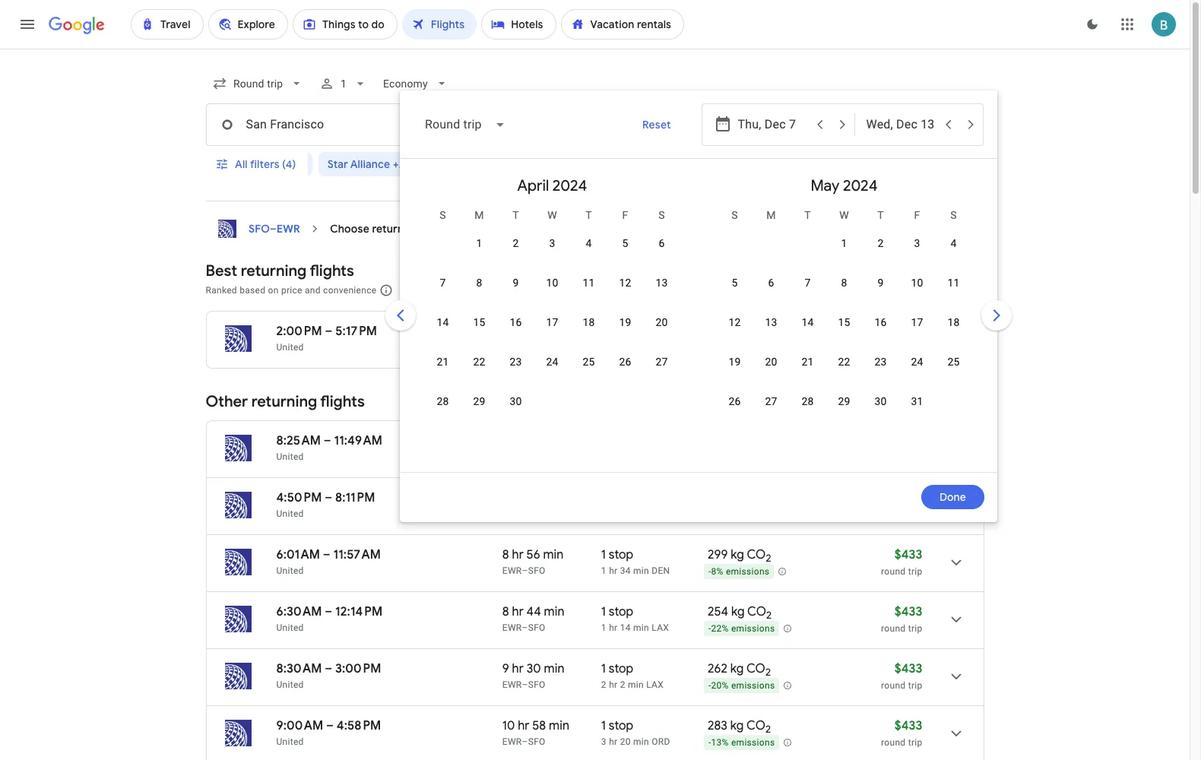 Task type: vqa. For each thing, say whether or not it's contained in the screenshot.
KG CO 'popup button'
yes



Task type: locate. For each thing, give the bounding box(es) containing it.
wed, apr 24 element
[[546, 354, 559, 370]]

1 trip from the top
[[909, 567, 923, 577]]

row down mon, apr 22 "element"
[[425, 387, 534, 431]]

25 button inside may 2024 row group
[[936, 354, 972, 391]]

kg inside 254 kg co 2
[[732, 605, 745, 620]]

connecting airports
[[774, 157, 876, 171]]

12 inside may 2024 row group
[[729, 316, 741, 329]]

2 2024 from the left
[[843, 176, 878, 195]]

7 inside april 2024 row group
[[440, 277, 446, 289]]

mon, may 13 element
[[766, 315, 778, 330]]

1 horizontal spatial 2024
[[843, 176, 878, 195]]

1 18 from the left
[[583, 316, 595, 329]]

299
[[708, 548, 728, 563]]

- down 283
[[709, 738, 712, 749]]

hr inside the 1 stop 1 hr 34 min den
[[609, 566, 618, 577]]

5 united from the top
[[276, 623, 304, 634]]

min inside the 8 hr 56 min ewr – sfo
[[543, 548, 564, 563]]

- for 283
[[709, 738, 712, 749]]

kg inside 283 kg co 2
[[731, 719, 744, 734]]

emissions down 262 kg co 2
[[732, 681, 775, 692]]

min right "56"
[[543, 548, 564, 563]]

1 stop flight. element up 34 on the right bottom of page
[[602, 548, 634, 565]]

w inside april 2024 row group
[[548, 209, 557, 221]]

1 433 us dollars text field from the top
[[895, 605, 923, 620]]

ewr inside the 10 hr 58 min ewr – sfo
[[503, 737, 522, 748]]

bag fees button
[[699, 285, 736, 296]]

min up 1 stop 2 hr 2 min lax
[[634, 623, 650, 634]]

1 vertical spatial 27 button
[[753, 394, 790, 431]]

31
[[912, 396, 924, 408]]

united down 6:01 am
[[276, 566, 304, 577]]

fri, may 31 element
[[912, 394, 924, 409]]

2 7 from the left
[[805, 277, 811, 289]]

2 23 from the left
[[875, 356, 887, 368]]

kg for 283
[[731, 719, 744, 734]]

0 horizontal spatial 4
[[586, 237, 592, 249]]

w for may
[[840, 209, 850, 221]]

1 vertical spatial returning
[[252, 392, 317, 412]]

duration
[[917, 157, 961, 171]]

flight details. leaves newark liberty international airport at 8:30 am on wednesday, december 13 and arrives at san francisco international airport at 3:00 pm on wednesday, december 13. image
[[938, 659, 975, 695]]

emissions for 262
[[732, 681, 775, 692]]

7
[[440, 277, 446, 289], [805, 277, 811, 289]]

0 horizontal spatial 28
[[437, 396, 449, 408]]

20 inside row group
[[766, 356, 778, 368]]

Arrival time: 11:57 AM. text field
[[334, 548, 381, 563]]

thu, may 30 element
[[875, 394, 887, 409]]

1 horizontal spatial 30
[[527, 662, 541, 677]]

1 11 from the left
[[583, 277, 595, 289]]

1 horizontal spatial 26
[[729, 396, 741, 408]]

21 button
[[425, 354, 461, 391], [790, 354, 826, 391]]

44
[[527, 605, 541, 620]]

5 for fri, apr 5 element
[[623, 237, 629, 249]]

9:00 am
[[276, 719, 323, 734]]

2 - from the top
[[709, 624, 712, 635]]

1 horizontal spatial 17
[[546, 316, 559, 329]]

hr left 58
[[518, 719, 530, 734]]

2 united from the top
[[276, 452, 304, 462]]

3 $433 from the top
[[895, 662, 923, 677]]

10 button right +
[[534, 275, 571, 312]]

co for 283
[[747, 719, 766, 734]]

$433 for 299
[[895, 548, 923, 563]]

18 inside april 2024 row group
[[583, 316, 595, 329]]

8 right passenger
[[842, 277, 848, 289]]

8 left "56"
[[503, 548, 509, 563]]

2 4 button from the left
[[936, 236, 972, 272]]

0 vertical spatial 19 button
[[607, 315, 644, 351]]

tue, may 21 element
[[802, 354, 814, 370]]

4 t from the left
[[878, 209, 884, 221]]

-13% emissions
[[709, 738, 775, 749]]

ewr inside 9 hr 30 min ewr – sfo
[[503, 680, 522, 691]]

prices include required taxes + fees for 1 adult. optional charges and bag fees may apply. passenger assistance
[[403, 285, 880, 296]]

0 vertical spatial 12
[[620, 277, 632, 289]]

thu, may 2 element
[[878, 236, 884, 251]]

23 inside may 2024 row group
[[875, 356, 887, 368]]

min inside 1 stop 3 hr 20 min ord
[[634, 737, 650, 748]]

18 button up thu, apr 25 element
[[571, 315, 607, 351]]

3 $433 round trip from the top
[[882, 662, 923, 691]]

0 horizontal spatial 27
[[656, 356, 668, 368]]

tue, may 28 element
[[802, 394, 814, 409]]

leaves newark liberty international airport at 4:50 pm on wednesday, december 13 and arrives at san francisco international airport at 8:11 pm on wednesday, december 13. element
[[276, 491, 375, 506]]

emissions right less
[[471, 157, 521, 171]]

2024 for april 2024
[[553, 176, 588, 195]]

april
[[518, 176, 549, 195]]

0 horizontal spatial 1 button
[[461, 236, 498, 272]]

0 horizontal spatial 15 button
[[461, 315, 498, 351]]

stop for 9 hr 30 min
[[609, 662, 634, 677]]

None text field
[[206, 103, 445, 146]]

charges
[[645, 285, 679, 296]]

trip for 283
[[909, 738, 923, 748]]

fri, may 24 element
[[912, 354, 924, 370]]

+
[[528, 285, 534, 296]]

sun, may 5 element
[[732, 275, 738, 291]]

0 vertical spatial 5
[[623, 237, 629, 249]]

2 up the -13% emissions
[[766, 724, 771, 736]]

co inside 254 kg co 2
[[748, 605, 767, 620]]

0 vertical spatial flights
[[310, 262, 354, 281]]

1 vertical spatial 20
[[766, 356, 778, 368]]

20 inside row group
[[656, 316, 668, 329]]

min right 44
[[544, 605, 565, 620]]

7 for sun, apr 7 element at top left
[[440, 277, 446, 289]]

and left bag
[[681, 285, 697, 296]]

hr up 1 stop 3 hr 20 min ord
[[609, 680, 618, 691]]

22 button up mon, apr 29 element
[[461, 354, 498, 391]]

fri, apr 12 element
[[620, 275, 632, 291]]

emissions for 254
[[732, 624, 775, 635]]

1 29 from the left
[[473, 396, 486, 408]]

2 horizontal spatial 17
[[912, 316, 924, 329]]

4 1 stop flight. element from the top
[[602, 719, 634, 736]]

1 horizontal spatial 11
[[948, 277, 960, 289]]

sun, may 19 element
[[729, 354, 741, 370]]

1 stop 3 hr 20 min ord
[[602, 719, 671, 748]]

f for april 2024
[[623, 209, 629, 221]]

t up tue, apr 2 element
[[513, 209, 519, 221]]

2 14 button from the left
[[790, 315, 826, 351]]

prices
[[403, 285, 429, 296]]

18 inside may 2024 row group
[[948, 316, 960, 329]]

17 for wed, apr 17 element at top
[[546, 316, 559, 329]]

14 down passenger
[[802, 316, 814, 329]]

1 vertical spatial 26
[[729, 396, 741, 408]]

21 button up "tue, may 28" element
[[790, 354, 826, 391]]

0 horizontal spatial 6
[[503, 324, 509, 339]]

10 inside april 2024 row group
[[546, 277, 559, 289]]

mon, apr 22 element
[[473, 354, 486, 370]]

24 button
[[534, 354, 571, 391], [899, 354, 936, 391]]

0 horizontal spatial 16 button
[[498, 315, 534, 351]]

ewr inside the 8 hr 56 min ewr – sfo
[[503, 566, 522, 577]]

2 17 button from the left
[[899, 315, 936, 351]]

1 horizontal spatial w
[[840, 209, 850, 221]]

2024 inside row group
[[553, 176, 588, 195]]

stop up layover (1 of 1) is a 3 hr 20 min layover at o'hare international airport in chicago. element
[[609, 719, 634, 734]]

– right 8:25 am
[[324, 434, 331, 449]]

1 stop from the top
[[609, 548, 634, 563]]

1 horizontal spatial 13
[[766, 316, 778, 329]]

1 inside popup button
[[341, 78, 347, 90]]

round left flight details. leaves newark liberty international airport at 9:00 am on wednesday, december 13 and arrives at san francisco international airport at 4:58 pm on wednesday, december 13. icon
[[882, 738, 906, 748]]

10 for fri, may 10 element
[[912, 277, 924, 289]]

united inside 8:25 am – 11:49 am united
[[276, 452, 304, 462]]

11 inside may 2024 row group
[[948, 277, 960, 289]]

27 inside april 2024 row group
[[656, 356, 668, 368]]

23 button up tue, apr 30 element at the bottom left
[[498, 354, 534, 391]]

5 button up fri, apr 12 element
[[607, 236, 644, 272]]

s up sat, may 4 element
[[951, 209, 957, 221]]

for
[[557, 285, 569, 296]]

1 horizontal spatial 23 button
[[863, 354, 899, 391]]

1 vertical spatial 12
[[729, 316, 741, 329]]

20 button
[[644, 315, 680, 351], [753, 354, 790, 391]]

8 left 44
[[503, 605, 509, 620]]

2 25 button from the left
[[936, 354, 972, 391]]

3 stop from the top
[[609, 662, 634, 677]]

m inside april 2024 row group
[[475, 209, 484, 221]]

2 $433 from the top
[[895, 605, 923, 620]]

times
[[703, 157, 733, 171]]

f up fri, may 3 element
[[915, 209, 921, 221]]

united inside 9:00 am – 4:58 pm united
[[276, 737, 304, 748]]

kg up the -13% emissions
[[731, 719, 744, 734]]

16 button up the tue, apr 23 element
[[498, 315, 534, 351]]

1 vertical spatial 20 button
[[753, 354, 790, 391]]

13 button inside april 2024 row group
[[644, 275, 680, 312]]

27 button right "sun, may 26" element
[[753, 394, 790, 431]]

$433 round trip
[[882, 548, 923, 577], [882, 605, 923, 634], [882, 662, 923, 691], [882, 719, 923, 748]]

sort by:
[[921, 283, 960, 297]]

13 button
[[644, 275, 680, 312], [753, 315, 790, 351]]

choose return to san francisco
[[330, 222, 491, 236]]

mon, may 27 element
[[766, 394, 778, 409]]

f
[[623, 209, 629, 221], [915, 209, 921, 221]]

kg inside 262 kg co 2
[[731, 662, 744, 677]]

1 horizontal spatial 13 button
[[753, 315, 790, 351]]

3 round from the top
[[882, 681, 906, 691]]

7 for tue, may 7 element
[[805, 277, 811, 289]]

united for 4:50 pm
[[276, 509, 304, 520]]

1 f from the left
[[623, 209, 629, 221]]

23 for the tue, apr 23 element
[[510, 356, 522, 368]]

1 stop flight. element for 8 hr 56 min
[[602, 548, 634, 565]]

min
[[541, 324, 561, 339], [543, 548, 564, 563], [634, 566, 650, 577], [544, 605, 565, 620], [634, 623, 650, 634], [544, 662, 565, 677], [628, 680, 644, 691], [549, 719, 570, 734], [634, 737, 650, 748]]

stop
[[609, 548, 634, 563], [609, 605, 634, 620], [609, 662, 634, 677], [609, 719, 634, 734]]

22 button
[[461, 354, 498, 391], [826, 354, 863, 391]]

8 button up mon, apr 15 element
[[461, 275, 498, 312]]

1 10 button from the left
[[534, 275, 571, 312]]

1 stop flight. element
[[602, 548, 634, 565], [602, 605, 634, 622], [602, 662, 634, 679], [602, 719, 634, 736]]

1 28 from the left
[[437, 396, 449, 408]]

1 horizontal spatial 3
[[602, 737, 607, 748]]

bag
[[699, 285, 715, 296]]

20%
[[712, 681, 729, 692]]

tue, apr 2 element
[[513, 236, 519, 251]]

1 horizontal spatial 11 button
[[936, 275, 972, 312]]

flights for other returning flights
[[321, 392, 365, 412]]

28 button inside april 2024 row group
[[425, 394, 461, 431]]

18 button
[[571, 315, 607, 351], [936, 315, 972, 351]]

trip left flight details. leaves newark liberty international airport at 9:00 am on wednesday, december 13 and arrives at san francisco international airport at 4:58 pm on wednesday, december 13. icon
[[909, 738, 923, 748]]

flight details. leaves newark liberty international airport at 9:00 am on wednesday, december 13 and arrives at san francisco international airport at 4:58 pm on wednesday, december 13. image
[[938, 716, 975, 752]]

26 down the nonstop flight. element
[[620, 356, 632, 368]]

row containing 12
[[717, 308, 972, 351]]

trip for 262
[[909, 681, 923, 691]]

kg for 254
[[732, 605, 745, 620]]

10 button up fri, may 17 element
[[899, 275, 936, 312]]

2 button for april 2024
[[498, 236, 534, 272]]

4
[[586, 237, 592, 249], [951, 237, 957, 249]]

Return text field
[[867, 104, 937, 145], [867, 104, 937, 145]]

2 21 button from the left
[[790, 354, 826, 391]]

row
[[461, 223, 680, 272], [826, 223, 972, 272], [425, 269, 680, 312], [717, 269, 972, 312], [425, 308, 680, 351], [717, 308, 972, 351], [425, 348, 680, 391], [717, 348, 972, 391], [425, 387, 534, 431], [717, 387, 936, 431]]

1 horizontal spatial 29
[[839, 396, 851, 408]]

0 horizontal spatial 15
[[473, 316, 486, 329]]

0 horizontal spatial 22
[[473, 356, 486, 368]]

17 down for
[[546, 316, 559, 329]]

2 2 button from the left
[[863, 236, 899, 272]]

2 4 from the left
[[951, 237, 957, 249]]

12 button up fri, apr 19 element
[[607, 275, 644, 312]]

19 button up "sun, may 26" element
[[717, 354, 753, 391]]

433 US dollars text field
[[895, 605, 923, 620], [895, 719, 923, 734]]

sfo inside the 8 hr 44 min ewr – sfo
[[528, 623, 546, 634]]

21 button up sun, apr 28 element
[[425, 354, 461, 391]]

10 for "wed, apr 10" element
[[546, 277, 559, 289]]

11:49 am
[[334, 434, 383, 449]]

None field
[[206, 70, 310, 97], [377, 70, 455, 97], [413, 106, 518, 143], [206, 70, 310, 97], [377, 70, 455, 97], [413, 106, 518, 143]]

1 horizontal spatial 2 button
[[863, 236, 899, 272]]

26 button
[[607, 354, 644, 391], [717, 394, 753, 431]]

0 horizontal spatial 29
[[473, 396, 486, 408]]

united down 8:30 am text box
[[276, 680, 304, 691]]

19 button
[[607, 315, 644, 351], [717, 354, 753, 391]]

hr up the tue, apr 23 element
[[512, 324, 524, 339]]

thu, apr 25 element
[[583, 354, 595, 370]]

1 21 button from the left
[[425, 354, 461, 391]]

1 horizontal spatial 8 button
[[826, 275, 863, 312]]

5 button right bag
[[717, 275, 753, 312]]

2 up the -8% emissions at the bottom right
[[766, 552, 772, 565]]

thu, may 23 element
[[875, 354, 887, 370]]

0 vertical spatial 5 button
[[607, 236, 644, 272]]

0 vertical spatial 6
[[659, 237, 665, 249]]

kg up the -8% emissions at the bottom right
[[731, 548, 745, 563]]

none search field containing april 2024
[[196, 65, 1015, 523]]

2 8 button from the left
[[826, 275, 863, 312]]

0 vertical spatial 423 us dollars text field
[[895, 324, 923, 339]]

sfo for 9 hr 30 min
[[528, 680, 546, 691]]

16 for the thu, may 16 element
[[875, 316, 887, 329]]

25 for sat, may 25 element
[[948, 356, 960, 368]]

28 inside april 2024 row group
[[437, 396, 449, 408]]

30 for thu, may 30 element
[[875, 396, 887, 408]]

united for 2:00 pm
[[276, 342, 304, 353]]

3 united from the top
[[276, 509, 304, 520]]

7 inside may 2024 row group
[[805, 277, 811, 289]]

$423 right the thu, may 16 element
[[895, 324, 923, 339]]

row down tue, may 21 element
[[717, 387, 936, 431]]

sat, may 4 element
[[951, 236, 957, 251]]

2 18 from the left
[[948, 316, 960, 329]]

17 for fri, may 17 element
[[912, 316, 924, 329]]

stop inside 1 stop 3 hr 20 min ord
[[609, 719, 634, 734]]

by:
[[945, 283, 960, 297]]

19 inside may 2024 row group
[[729, 356, 741, 368]]

2 22 from the left
[[839, 356, 851, 368]]

23 button inside april 2024 row group
[[498, 354, 534, 391]]

0 horizontal spatial 12 button
[[607, 275, 644, 312]]

30 button right mon, apr 29 element
[[498, 394, 534, 431]]

sat, apr 20 element
[[656, 315, 668, 330]]

1 horizontal spatial 4 button
[[936, 236, 972, 272]]

21 inside april 2024 row group
[[437, 356, 449, 368]]

hr inside 9 hr 30 min ewr – sfo
[[512, 662, 524, 677]]

1 horizontal spatial 21 button
[[790, 354, 826, 391]]

mon, apr 29 element
[[473, 394, 486, 409]]

14 inside 1 stop 1 hr 14 min lax
[[620, 623, 631, 634]]

2 433 us dollars text field from the top
[[895, 719, 923, 734]]

1 horizontal spatial 16
[[875, 316, 887, 329]]

10 right +
[[546, 277, 559, 289]]

row up wed, may 22 element
[[717, 308, 972, 351]]

28
[[437, 396, 449, 408], [802, 396, 814, 408]]

20 for mon, may 20 element
[[766, 356, 778, 368]]

grid
[[407, 165, 991, 481]]

21 right mon, may 20 element
[[802, 356, 814, 368]]

thu, apr 18 element
[[583, 315, 595, 330]]

28 button
[[425, 394, 461, 431], [790, 394, 826, 431]]

– inside 9:00 am – 4:58 pm united
[[326, 719, 334, 734]]

1 horizontal spatial 16 button
[[863, 315, 899, 351]]

1 inside april 2024 row group
[[477, 237, 483, 249]]

1 horizontal spatial 23
[[875, 356, 887, 368]]

1 3 button from the left
[[534, 236, 571, 272]]

main menu image
[[18, 15, 37, 33]]

22 inside april 2024 row group
[[473, 356, 486, 368]]

mon, apr 15 element
[[473, 315, 486, 330]]

on
[[268, 285, 279, 296]]

Departure time: 6:30 AM. text field
[[276, 605, 322, 620]]

1
[[341, 78, 347, 90], [477, 237, 483, 249], [842, 237, 848, 249], [572, 285, 577, 296], [602, 548, 606, 563], [602, 566, 607, 577], [602, 605, 606, 620], [602, 623, 607, 634], [602, 662, 606, 677], [602, 719, 606, 734]]

6 for 6 hr 17 min
[[503, 324, 509, 339]]

1 stop flight. element for 9 hr 30 min
[[602, 662, 634, 679]]

min up 1 stop 3 hr 20 min ord
[[628, 680, 644, 691]]

2 button for may 2024
[[863, 236, 899, 272]]

hr inside total duration 6 hr 17 min. element
[[512, 324, 524, 339]]

row containing 26
[[717, 387, 936, 431]]

17 right tue, apr 16 element
[[527, 324, 538, 339]]

1 horizontal spatial 10 button
[[899, 275, 936, 312]]

23 down 6 hr 17 min
[[510, 356, 522, 368]]

4 $433 round trip from the top
[[882, 719, 923, 748]]

8 right include
[[477, 277, 483, 289]]

299 kg co 2
[[708, 548, 772, 565]]

29 for wed, may 29 element
[[839, 396, 851, 408]]

13 button up mon, may 20 element
[[753, 315, 790, 351]]

2 horizontal spatial 20
[[766, 356, 778, 368]]

2 29 from the left
[[839, 396, 851, 408]]

main content
[[206, 214, 985, 761]]

0 horizontal spatial 14 button
[[425, 315, 461, 351]]

2 up the -22% emissions
[[767, 609, 772, 622]]

2 vertical spatial 20
[[620, 737, 631, 748]]

2 22 button from the left
[[826, 354, 863, 391]]

all
[[235, 157, 247, 171]]

2024 for may 2024
[[843, 176, 878, 195]]

layover (1 of 1) is a 2 hr 2 min layover at los angeles international airport in los angeles. element
[[602, 679, 700, 691]]

20 down "charges"
[[656, 316, 668, 329]]

sfo inside 9 hr 30 min ewr – sfo
[[528, 680, 546, 691]]

$433 round trip for 299
[[882, 548, 923, 577]]

wed, may 29 element
[[839, 394, 851, 409]]

m for may 2024
[[767, 209, 776, 221]]

0 vertical spatial 26 button
[[607, 354, 644, 391]]

2 11 from the left
[[948, 277, 960, 289]]

27
[[656, 356, 668, 368], [766, 396, 778, 408]]

24 inside row group
[[912, 356, 924, 368]]

1 horizontal spatial 22
[[839, 356, 851, 368]]

24 inside row group
[[546, 356, 559, 368]]

4 stop from the top
[[609, 719, 634, 734]]

4:58 pm
[[337, 719, 381, 734]]

round down $433 text box
[[882, 681, 906, 691]]

co inside 283 kg co 2
[[747, 719, 766, 734]]

0 vertical spatial 13 button
[[644, 275, 680, 312]]

sfo for 8 hr 44 min
[[528, 623, 546, 634]]

None search field
[[196, 65, 1015, 523]]

2 inside popup button
[[562, 157, 568, 171]]

1 horizontal spatial 20
[[656, 316, 668, 329]]

1 horizontal spatial 25
[[948, 356, 960, 368]]

0 horizontal spatial 2024
[[553, 176, 588, 195]]

3
[[550, 237, 556, 249], [915, 237, 921, 249], [602, 737, 607, 748]]

ewr for 10 hr 58 min
[[503, 737, 522, 748]]

hr inside 1 stop 1 hr 14 min lax
[[609, 623, 618, 634]]

5 for sun, may 5 element
[[732, 277, 738, 289]]

1 horizontal spatial 21
[[802, 356, 814, 368]]

thu, apr 4 element
[[586, 236, 592, 251]]

sfo down total duration 9 hr 30 min. element
[[528, 680, 546, 691]]

30 inside april 2024 row group
[[510, 396, 522, 408]]

1 1 button from the left
[[461, 236, 498, 272]]

0 horizontal spatial 22 button
[[461, 354, 498, 391]]

29 left thu, may 30 element
[[839, 396, 851, 408]]

12:14 pm
[[336, 605, 383, 620]]

1 w from the left
[[548, 209, 557, 221]]

nonstop flight. element
[[602, 324, 649, 342]]

– down total duration 9 hr 30 min. element
[[522, 680, 528, 691]]

26 for fri, apr 26 element
[[620, 356, 632, 368]]

1 united from the top
[[276, 342, 304, 353]]

22 left the tue, apr 23 element
[[473, 356, 486, 368]]

fri, may 10 element
[[912, 275, 924, 291]]

17 button
[[534, 315, 571, 351], [899, 315, 936, 351]]

30 left "31"
[[875, 396, 887, 408]]

25 inside april 2024 row group
[[583, 356, 595, 368]]

1 vertical spatial 27
[[766, 396, 778, 408]]

sfo for 10 hr 58 min
[[528, 737, 546, 748]]

15 button
[[461, 315, 498, 351], [826, 315, 863, 351]]

emissions down 283 kg co 2
[[732, 738, 775, 749]]

1 16 from the left
[[510, 316, 522, 329]]

0 horizontal spatial 7 button
[[425, 275, 461, 312]]

0 vertical spatial 27
[[656, 356, 668, 368]]

1 horizontal spatial f
[[915, 209, 921, 221]]

12 for sun, may 12 element
[[729, 316, 741, 329]]

reset
[[643, 118, 671, 132]]

2024 inside row group
[[843, 176, 878, 195]]

sfo inside the 10 hr 58 min ewr – sfo
[[528, 737, 546, 748]]

21
[[437, 356, 449, 368], [802, 356, 814, 368]]

25 right fri, may 24 element
[[948, 356, 960, 368]]

2 16 from the left
[[875, 316, 887, 329]]

1 22 button from the left
[[461, 354, 498, 391]]

1 horizontal spatial and
[[681, 285, 697, 296]]

1 horizontal spatial 28 button
[[790, 394, 826, 431]]

learn more about ranking image
[[380, 284, 394, 297]]

0 horizontal spatial 23
[[510, 356, 522, 368]]

0 horizontal spatial 5 button
[[607, 236, 644, 272]]

min inside the 8 hr 44 min ewr – sfo
[[544, 605, 565, 620]]

8
[[477, 277, 483, 289], [842, 277, 848, 289], [503, 548, 509, 563], [503, 605, 509, 620]]

s down times popup button
[[732, 209, 738, 221]]

2:00 pm – 5:17 pm united
[[276, 324, 377, 353]]

– inside the 8 hr 44 min ewr – sfo
[[522, 623, 528, 634]]

united down 6:30 am at the bottom of page
[[276, 623, 304, 634]]

1 horizontal spatial 14 button
[[790, 315, 826, 351]]

11 right for
[[583, 277, 595, 289]]

6 inside may 2024 row group
[[769, 277, 775, 289]]

all filters (4)
[[235, 157, 296, 171]]

co inside 299 kg co 2
[[747, 548, 766, 563]]

united for 6:01 am
[[276, 566, 304, 577]]

29 inside may 2024 row group
[[839, 396, 851, 408]]

28 left mon, apr 29 element
[[437, 396, 449, 408]]

2 25 from the left
[[948, 356, 960, 368]]

24 left sat, may 25 element
[[912, 356, 924, 368]]

1 2 button from the left
[[498, 236, 534, 272]]

15 inside may 2024 row group
[[839, 316, 851, 329]]

1 23 button from the left
[[498, 354, 534, 391]]

nonstop
[[602, 324, 649, 339]]

24 button left thu, apr 25 element
[[534, 354, 571, 391]]

2 1 stop flight. element from the top
[[602, 605, 634, 622]]

26 inside april 2024 row group
[[620, 356, 632, 368]]

2 fees from the left
[[718, 285, 736, 296]]

2 bags button
[[553, 152, 621, 176]]

2 $433 round trip from the top
[[882, 605, 923, 634]]

$433 round trip left flight details. leaves newark liberty international airport at 8:30 am on wednesday, december 13 and arrives at san francisco international airport at 3:00 pm on wednesday, december 13. icon
[[882, 662, 923, 691]]

10 inside may 2024 row group
[[912, 277, 924, 289]]

w inside may 2024 row group
[[840, 209, 850, 221]]

Departure time: 2:00 PM. text field
[[276, 324, 322, 339]]

26 button right thu, apr 25 element
[[607, 354, 644, 391]]

15 button up mon, apr 22 "element"
[[461, 315, 498, 351]]

0 horizontal spatial 10
[[503, 719, 515, 734]]

2 1 button from the left
[[826, 236, 863, 272]]

27 inside may 2024 row group
[[766, 396, 778, 408]]

4 united from the top
[[276, 566, 304, 577]]

3 button for may 2024
[[899, 236, 936, 272]]

2 21 from the left
[[802, 356, 814, 368]]

2 horizontal spatial 14
[[802, 316, 814, 329]]

flight details. leaves newark liberty international airport at 4:50 pm on wednesday, december 13 and arrives at san francisco international airport at 8:11 pm on wednesday, december 13. image
[[938, 488, 975, 524]]

1 23 from the left
[[510, 356, 522, 368]]

f for may 2024
[[915, 209, 921, 221]]

3 inside may 2024 row group
[[915, 237, 921, 249]]

18 button up sat, may 25 element
[[936, 315, 972, 351]]

united for 8:25 am
[[276, 452, 304, 462]]

1 horizontal spatial 3 button
[[899, 236, 936, 272]]

14
[[437, 316, 449, 329], [802, 316, 814, 329], [620, 623, 631, 634]]

best
[[206, 262, 237, 281]]

m inside row group
[[767, 209, 776, 221]]

3 - from the top
[[709, 681, 712, 692]]

wed, may 1 element
[[842, 236, 848, 251]]

april 2024
[[518, 176, 588, 195]]

stop for 8 hr 44 min
[[609, 605, 634, 620]]

3 trip from the top
[[909, 681, 923, 691]]

2 423 us dollars text field from the top
[[895, 491, 923, 506]]

20 left ord
[[620, 737, 631, 748]]

row containing 28
[[425, 387, 534, 431]]

0 horizontal spatial 29 button
[[461, 394, 498, 431]]

3 for april 2024
[[550, 237, 556, 249]]

+2
[[393, 157, 405, 171]]

thu, may 16 element
[[875, 315, 887, 330]]

0 horizontal spatial 18
[[583, 316, 595, 329]]

23 inside april 2024 row group
[[510, 356, 522, 368]]

co
[[749, 324, 768, 339], [747, 548, 766, 563], [748, 605, 767, 620], [747, 662, 766, 677], [747, 719, 766, 734]]

2 15 button from the left
[[826, 315, 863, 351]]

1 vertical spatial 19
[[729, 356, 741, 368]]

lax inside 1 stop 1 hr 14 min lax
[[652, 623, 669, 634]]

433 US dollars text field
[[895, 662, 923, 677]]

1 m from the left
[[475, 209, 484, 221]]

1 24 button from the left
[[534, 354, 571, 391]]

15
[[473, 316, 486, 329], [839, 316, 851, 329]]

1 horizontal spatial 24 button
[[899, 354, 936, 391]]

1 vertical spatial 5 button
[[717, 275, 753, 312]]

1 vertical spatial lax
[[647, 680, 664, 691]]

2 vertical spatial 6
[[503, 324, 509, 339]]

2 23 button from the left
[[863, 354, 899, 391]]

1 vertical spatial $423
[[895, 491, 923, 506]]

total duration 8 hr 56 min. element
[[503, 548, 602, 565]]

mon, may 6 element
[[769, 275, 775, 291]]

leaves newark liberty international airport at 9:00 am on wednesday, december 13 and arrives at san francisco international airport at 4:58 pm on wednesday, december 13. element
[[276, 719, 381, 734]]

1 horizontal spatial 28
[[802, 396, 814, 408]]

21 inside may 2024 row group
[[802, 356, 814, 368]]

co inside 262 kg co 2
[[747, 662, 766, 677]]

1 vertical spatial flights
[[321, 392, 365, 412]]

0 horizontal spatial 12
[[620, 277, 632, 289]]

min down the 8 hr 44 min ewr – sfo
[[544, 662, 565, 677]]

5
[[623, 237, 629, 249], [732, 277, 738, 289]]

4 inside may 2024 row group
[[951, 237, 957, 249]]

2 inside row group
[[513, 237, 519, 249]]

1 stop flight. element for 8 hr 44 min
[[602, 605, 634, 622]]

leaves newark liberty international airport at 8:25 am on wednesday, december 13 and arrives at san francisco international airport at 11:49 am on wednesday, december 13. element
[[276, 434, 383, 449]]

$433 round trip for 283
[[882, 719, 923, 748]]

4 button for april 2024
[[571, 236, 607, 272]]

1 vertical spatial 19 button
[[717, 354, 753, 391]]

0 vertical spatial 19
[[620, 316, 632, 329]]

0 horizontal spatial w
[[548, 209, 557, 221]]

19 for fri, apr 19 element
[[620, 316, 632, 329]]

1 horizontal spatial 6
[[659, 237, 665, 249]]

stop inside 1 stop 2 hr 2 min lax
[[609, 662, 634, 677]]

12 for fri, apr 12 element
[[620, 277, 632, 289]]

2 30 button from the left
[[863, 394, 899, 431]]

29 right sun, apr 28 element
[[473, 396, 486, 408]]

11 for thu, apr 11 element
[[583, 277, 595, 289]]

t up thu, may 2 element
[[878, 209, 884, 221]]

stop up 34 on the right bottom of page
[[609, 548, 634, 563]]

31 button
[[899, 394, 936, 431]]

$433 for 262
[[895, 662, 923, 677]]

w
[[548, 209, 557, 221], [840, 209, 850, 221]]

14 for sun, apr 14 'element'
[[437, 316, 449, 329]]

1 21 from the left
[[437, 356, 449, 368]]

0 horizontal spatial 18 button
[[571, 315, 607, 351]]

tue, apr 23 element
[[510, 354, 522, 370]]

16
[[510, 316, 522, 329], [875, 316, 887, 329]]

13 for sat, apr 13 element
[[656, 277, 668, 289]]

0 horizontal spatial 4 button
[[571, 236, 607, 272]]

0 horizontal spatial 19 button
[[607, 315, 644, 351]]

trip down $433 text box
[[909, 681, 923, 691]]

co for 299
[[747, 548, 766, 563]]

0 vertical spatial 27 button
[[644, 354, 680, 391]]

– inside the 10 hr 58 min ewr – sfo
[[522, 737, 528, 748]]

fri, apr 26 element
[[620, 354, 632, 370]]

filters
[[250, 157, 279, 171]]

1 15 from the left
[[473, 316, 486, 329]]

2 button up thu, may 9 element
[[863, 236, 899, 272]]

lax for 262
[[647, 680, 664, 691]]

1 vertical spatial 433 us dollars text field
[[895, 719, 923, 734]]

1 horizontal spatial 19 button
[[717, 354, 753, 391]]

3 for may 2024
[[915, 237, 921, 249]]

423 US dollars text field
[[895, 324, 923, 339], [895, 491, 923, 506]]

1 vertical spatial 5
[[732, 277, 738, 289]]

Departure text field
[[738, 104, 808, 145], [738, 104, 808, 145]]

3 inside april 2024 row group
[[550, 237, 556, 249]]

– right 8:30 am text box
[[325, 662, 333, 677]]

row containing 21
[[425, 348, 680, 391]]

emissions
[[471, 157, 521, 171], [726, 567, 770, 577], [732, 624, 775, 635], [732, 681, 775, 692], [732, 738, 775, 749]]

0 horizontal spatial f
[[623, 209, 629, 221]]

1 stop flight. element for 10 hr 58 min
[[602, 719, 634, 736]]

20
[[656, 316, 668, 329], [766, 356, 778, 368], [620, 737, 631, 748]]

return
[[372, 222, 404, 236]]

2 24 from the left
[[912, 356, 924, 368]]

hr inside 1 stop 2 hr 2 min lax
[[609, 680, 618, 691]]

row up wed, may 15 element
[[717, 269, 972, 312]]

1 $433 from the top
[[895, 548, 923, 563]]

grid containing april 2024
[[407, 165, 991, 481]]

6 hr 17 min
[[503, 324, 561, 339]]

1 2024 from the left
[[553, 176, 588, 195]]

total duration 9 hr 30 min. element
[[503, 662, 602, 679]]

min inside the 1 stop 1 hr 34 min den
[[634, 566, 650, 577]]

1 22 from the left
[[473, 356, 486, 368]]

11 inside april 2024 row group
[[583, 277, 595, 289]]

2 f from the left
[[915, 209, 921, 221]]

0 horizontal spatial 9
[[503, 662, 509, 677]]

27 button right fri, apr 26 element
[[644, 354, 680, 391]]

2 15 from the left
[[839, 316, 851, 329]]

14 down include
[[437, 316, 449, 329]]

18 for thu, apr 18 element
[[583, 316, 595, 329]]

sfo – ewr
[[248, 222, 300, 236]]

12 inside april 2024 row group
[[620, 277, 632, 289]]

may 2024
[[811, 176, 878, 195]]

stop up layover (1 of 1) is a 2 hr 2 min layover at los angeles international airport in los angeles. element
[[609, 662, 634, 677]]

1 4 from the left
[[586, 237, 592, 249]]

sfo inside the 8 hr 56 min ewr – sfo
[[528, 566, 546, 577]]

wed, apr 3 element
[[550, 236, 556, 251]]

22 for mon, apr 22 "element"
[[473, 356, 486, 368]]

wed, may 8 element
[[842, 275, 848, 291]]

0 horizontal spatial 23 button
[[498, 354, 534, 391]]

1 horizontal spatial 4
[[951, 237, 957, 249]]

hr inside the 10 hr 58 min ewr – sfo
[[518, 719, 530, 734]]

1 4 button from the left
[[571, 236, 607, 272]]

layover (1 of 1) is a 1 hr 14 min layover at los angeles international airport in los angeles. element
[[602, 622, 700, 634]]

1 25 from the left
[[583, 356, 595, 368]]

25 button right the wed, apr 24 element
[[571, 354, 607, 391]]

1 $433 round trip from the top
[[882, 548, 923, 577]]

22 button inside april 2024 row group
[[461, 354, 498, 391]]

17 inside april 2024 row group
[[546, 316, 559, 329]]

1 7 from the left
[[440, 277, 446, 289]]

15 for wed, may 15 element
[[839, 316, 851, 329]]

trip
[[909, 567, 923, 577], [909, 624, 923, 634], [909, 681, 923, 691], [909, 738, 923, 748]]

lax inside 1 stop 2 hr 2 min lax
[[647, 680, 664, 691]]

row containing 5
[[717, 269, 972, 312]]

9 button
[[498, 275, 534, 312], [863, 275, 899, 312]]

0 horizontal spatial 28 button
[[425, 394, 461, 431]]

16 button up thu, may 23 element
[[863, 315, 899, 351]]

Arrival time: 11:49 AM. text field
[[334, 434, 383, 449]]

262
[[708, 662, 728, 677]]

$433 left flight details. leaves newark liberty international airport at 6:01 am on wednesday, december 13 and arrives at san francisco international airport at 11:57 am on wednesday, december 13. image
[[895, 548, 923, 563]]

Departure time: 8:25 AM. text field
[[276, 434, 321, 449]]

min inside 1 stop 1 hr 14 min lax
[[634, 623, 650, 634]]

co up the -22% emissions
[[748, 605, 767, 620]]

2024 down airports
[[843, 176, 878, 195]]

6 inside april 2024 row group
[[659, 237, 665, 249]]

4 right the "wed, apr 3" 'element'
[[586, 237, 592, 249]]

m down connecting
[[767, 209, 776, 221]]

1 30 button from the left
[[498, 394, 534, 431]]



Task type: describe. For each thing, give the bounding box(es) containing it.
to
[[407, 222, 418, 236]]

Arrival time: 12:14 PM. text field
[[336, 605, 383, 620]]

$433 round trip for 254
[[882, 605, 923, 634]]

emissions for 283
[[732, 738, 775, 749]]

round for 283
[[882, 738, 906, 748]]

sun, apr 7 element
[[440, 275, 446, 291]]

1 vertical spatial 26 button
[[717, 394, 753, 431]]

2 up 1 stop 3 hr 20 min ord
[[620, 680, 626, 691]]

433 us dollars text field for 283
[[895, 719, 923, 734]]

sun, apr 14 element
[[437, 315, 449, 330]]

kg co
[[730, 324, 768, 339]]

1 $423 from the top
[[895, 324, 923, 339]]

2 18 button from the left
[[936, 315, 972, 351]]

san
[[420, 222, 439, 236]]

price
[[281, 285, 303, 296]]

tue, may 7 element
[[805, 275, 811, 291]]

previous image
[[382, 297, 419, 334]]

tue, apr 9 element
[[513, 275, 519, 291]]

leaves newark liberty international airport at 8:30 am on wednesday, december 13 and arrives at san francisco international airport at 3:00 pm on wednesday, december 13. element
[[276, 662, 381, 677]]

1 29 button from the left
[[461, 394, 498, 431]]

21 for sun, apr 21 element
[[437, 356, 449, 368]]

-20% emissions
[[709, 681, 775, 692]]

layover (1 of 1) is a 1 hr 34 min layover at denver international airport in denver. element
[[602, 565, 700, 577]]

$433 round trip for 262
[[882, 662, 923, 691]]

emissions inside less emissions popup button
[[471, 157, 521, 171]]

less emissions
[[446, 157, 521, 171]]

Arrival time: 5:17 PM. text field
[[336, 324, 377, 339]]

6:01 am
[[276, 548, 320, 563]]

2 9 button from the left
[[863, 275, 899, 312]]

returning for best
[[241, 262, 307, 281]]

row up thu, apr 11 element
[[461, 223, 680, 272]]

20 inside 1 stop 3 hr 20 min ord
[[620, 737, 631, 748]]

8 inside may 2024 row group
[[842, 277, 848, 289]]

ewr for 8 hr 56 min
[[503, 566, 522, 577]]

star alliance +2
[[328, 157, 405, 171]]

0 horizontal spatial 20 button
[[644, 315, 680, 351]]

change appearance image
[[1075, 6, 1111, 43]]

hr inside the 8 hr 44 min ewr – sfo
[[512, 605, 524, 620]]

flights for best returning flights
[[310, 262, 354, 281]]

total duration 8 hr 44 min. element
[[503, 605, 602, 622]]

kg for 262
[[731, 662, 744, 677]]

433 us dollars text field for 254
[[895, 605, 923, 620]]

sat, may 11 element
[[948, 275, 960, 291]]

24 for the wed, apr 24 element
[[546, 356, 559, 368]]

2 24 button from the left
[[899, 354, 936, 391]]

co for 262
[[747, 662, 766, 677]]

1 15 button from the left
[[461, 315, 498, 351]]

$433 for 283
[[895, 719, 923, 734]]

required
[[465, 285, 500, 296]]

mon, apr 1 element
[[477, 236, 483, 251]]

leaves newark liberty international airport at 6:01 am on wednesday, december 13 and arrives at san francisco international airport at 11:57 am on wednesday, december 13. element
[[276, 548, 381, 563]]

– inside 6:01 am – 11:57 am united
[[323, 548, 331, 563]]

kg inside "popup button"
[[733, 324, 746, 339]]

11:57 am
[[334, 548, 381, 563]]

1 fees from the left
[[536, 285, 555, 296]]

passenger
[[787, 285, 832, 296]]

leaves newark liberty international airport at 2:00 pm on wednesday, december 13 and arrives at san francisco international airport at 5:17 pm on wednesday, december 13. element
[[276, 324, 377, 339]]

all filters (4) button
[[206, 146, 308, 183]]

4:50 pm
[[276, 491, 322, 506]]

next image
[[979, 297, 1015, 334]]

1 horizontal spatial 12 button
[[717, 315, 753, 351]]

$433 for 254
[[895, 605, 923, 620]]

fri, apr 19 element
[[620, 315, 632, 330]]

total duration 10 hr 58 min. element
[[503, 719, 602, 736]]

8:25 am – 11:49 am united
[[276, 434, 383, 462]]

april 2024 row group
[[407, 165, 699, 466]]

3 t from the left
[[805, 209, 811, 221]]

based
[[240, 285, 266, 296]]

2 28 button from the left
[[790, 394, 826, 431]]

lax for 254
[[652, 623, 669, 634]]

layover (1 of 1) is a 3 hr 20 min layover at o'hare international airport in chicago. element
[[602, 736, 700, 748]]

sfo up best returning flights
[[248, 222, 270, 236]]

262 kg co 2
[[708, 662, 771, 679]]

4 button for may 2024
[[936, 236, 972, 272]]

returning for other
[[252, 392, 317, 412]]

may 2024 row group
[[699, 165, 991, 466]]

Arrival time: 8:11 PM. text field
[[335, 491, 375, 506]]

done button
[[922, 479, 985, 516]]

1 inside may 2024 row group
[[842, 237, 848, 249]]

apply.
[[759, 285, 784, 296]]

mon, apr 8 element
[[477, 275, 483, 291]]

0 horizontal spatial 26 button
[[607, 354, 644, 391]]

27 for sat, apr 27 element
[[656, 356, 668, 368]]

best returning flights
[[206, 262, 354, 281]]

wed, may 15 element
[[839, 315, 851, 330]]

tue, apr 16 element
[[510, 315, 522, 330]]

fri, may 17 element
[[912, 315, 924, 330]]

1 9 button from the left
[[498, 275, 534, 312]]

8 inside the 8 hr 56 min ewr – sfo
[[503, 548, 509, 563]]

1 14 button from the left
[[425, 315, 461, 351]]

convenience
[[323, 285, 377, 296]]

8%
[[712, 567, 724, 577]]

optional
[[606, 285, 642, 296]]

ewr for 9 hr 30 min
[[503, 680, 522, 691]]

sort by: button
[[915, 276, 985, 304]]

2 10 button from the left
[[899, 275, 936, 312]]

1 11 button from the left
[[571, 275, 607, 312]]

1 inside 1 stop 2 hr 2 min lax
[[602, 662, 606, 677]]

– inside 9 hr 30 min ewr – sfo
[[522, 680, 528, 691]]

stop for 10 hr 58 min
[[609, 719, 634, 734]]

Departure time: 8:30 AM. text field
[[276, 662, 322, 677]]

wed, apr 10 element
[[546, 275, 559, 291]]

2 down total duration 9 hr 30 min. element
[[602, 680, 607, 691]]

– inside 8:30 am – 3:00 pm united
[[325, 662, 333, 677]]

wed, apr 17 element
[[546, 315, 559, 330]]

5:17 pm
[[336, 324, 377, 339]]

tue, apr 30 element
[[510, 394, 522, 409]]

done
[[940, 491, 966, 504]]

1 vertical spatial 6 button
[[753, 275, 790, 312]]

row containing 19
[[717, 348, 972, 391]]

13 for "mon, may 13" element
[[766, 316, 778, 329]]

30 inside 9 hr 30 min ewr – sfo
[[527, 662, 541, 677]]

6:30 am
[[276, 605, 322, 620]]

19 for sun, may 19 element
[[729, 356, 741, 368]]

25 for thu, apr 25 element
[[583, 356, 595, 368]]

– inside the 8 hr 56 min ewr – sfo
[[522, 566, 528, 577]]

sun, apr 28 element
[[437, 394, 449, 409]]

24 for fri, may 24 element
[[912, 356, 924, 368]]

taxes
[[503, 285, 526, 296]]

8 hr 44 min ewr – sfo
[[503, 605, 565, 634]]

star
[[328, 157, 348, 171]]

trip for 254
[[909, 624, 923, 634]]

8:30 am – 3:00 pm united
[[276, 662, 381, 691]]

min up the wed, apr 24 element
[[541, 324, 561, 339]]

1 18 button from the left
[[571, 315, 607, 351]]

23 for thu, may 23 element
[[875, 356, 887, 368]]

tue, may 14 element
[[802, 315, 814, 330]]

sun, may 12 element
[[729, 315, 741, 330]]

30 for tue, apr 30 element at the bottom left
[[510, 396, 522, 408]]

ranked
[[206, 285, 237, 296]]

sort
[[921, 283, 942, 297]]

6:01 am – 11:57 am united
[[276, 548, 381, 577]]

round for 254
[[882, 624, 906, 634]]

1 stop 1 hr 14 min lax
[[602, 605, 669, 634]]

10 inside the 10 hr 58 min ewr – sfo
[[503, 719, 515, 734]]

254 kg co 2
[[708, 605, 772, 622]]

m for april 2024
[[475, 209, 484, 221]]

sat, apr 13 element
[[656, 275, 668, 291]]

2 inside 299 kg co 2
[[766, 552, 772, 565]]

reset button
[[624, 106, 690, 143]]

1 16 button from the left
[[498, 315, 534, 351]]

ord
[[652, 737, 671, 748]]

8 inside april 2024 row group
[[477, 277, 483, 289]]

round for 299
[[882, 567, 906, 577]]

kg co button
[[704, 324, 788, 357]]

2 $423 from the top
[[895, 491, 923, 506]]

4:50 pm – 8:11 pm united
[[276, 491, 375, 520]]

0 vertical spatial 6 button
[[644, 236, 680, 272]]

total duration 6 hr 17 min. element
[[503, 324, 602, 342]]

leaves newark liberty international airport at 6:30 am on wednesday, december 13 and arrives at san francisco international airport at 12:14 pm on wednesday, december 13. element
[[276, 605, 383, 620]]

2 inside 262 kg co 2
[[766, 666, 771, 679]]

– up best returning flights
[[270, 222, 276, 236]]

0 vertical spatial 12 button
[[607, 275, 644, 312]]

8 hr 56 min ewr – sfo
[[503, 548, 564, 577]]

main content containing best returning flights
[[206, 214, 985, 761]]

1 8 button from the left
[[461, 275, 498, 312]]

connecting airports button
[[765, 152, 902, 176]]

row containing 7
[[425, 269, 680, 312]]

8:11 pm
[[335, 491, 375, 506]]

w for april
[[548, 209, 557, 221]]

28 for sun, apr 28 element
[[437, 396, 449, 408]]

34
[[620, 566, 631, 577]]

283
[[708, 719, 728, 734]]

sat, may 25 element
[[948, 354, 960, 370]]

4 s from the left
[[951, 209, 957, 221]]

round for 262
[[882, 681, 906, 691]]

Departure time: 6:01 AM. text field
[[276, 548, 320, 563]]

9 for tue, apr 9 "element"
[[513, 277, 519, 289]]

assistance
[[834, 285, 880, 296]]

28 for "tue, may 28" element
[[802, 396, 814, 408]]

row containing 14
[[425, 308, 680, 351]]

thu, may 9 element
[[878, 275, 884, 291]]

sun, apr 21 element
[[437, 354, 449, 370]]

1 inside 1 stop 3 hr 20 min ord
[[602, 719, 606, 734]]

2 inside 254 kg co 2
[[767, 609, 772, 622]]

– inside 8:25 am – 11:49 am united
[[324, 434, 331, 449]]

3 inside 1 stop 3 hr 20 min ord
[[602, 737, 607, 748]]

0 horizontal spatial 17
[[527, 324, 538, 339]]

alliance
[[350, 157, 390, 171]]

1 stop 2 hr 2 min lax
[[602, 662, 664, 691]]

none text field inside search field
[[206, 103, 445, 146]]

flight details. leaves newark liberty international airport at 6:01 am on wednesday, december 13 and arrives at san francisco international airport at 11:57 am on wednesday, december 13. image
[[938, 545, 975, 581]]

price button
[[627, 152, 688, 176]]

adult.
[[580, 285, 604, 296]]

co inside "popup button"
[[749, 324, 768, 339]]

Arrival time: 4:58 PM. text field
[[337, 719, 381, 734]]

fri, may 3 element
[[915, 236, 921, 251]]

2:00 pm
[[276, 324, 322, 339]]

23 button inside may 2024 row group
[[863, 354, 899, 391]]

min inside 9 hr 30 min ewr – sfo
[[544, 662, 565, 677]]

9:00 am – 4:58 pm united
[[276, 719, 381, 748]]

1 horizontal spatial 20 button
[[753, 354, 790, 391]]

2 and from the left
[[681, 285, 697, 296]]

2 inside row group
[[878, 237, 884, 249]]

2 inside 283 kg co 2
[[766, 724, 771, 736]]

Departure time: 9:00 AM. text field
[[276, 719, 323, 734]]

6:30 am – 12:14 pm united
[[276, 605, 383, 634]]

hr inside 1 stop 3 hr 20 min ord
[[609, 737, 618, 748]]

- for 254
[[709, 624, 712, 635]]

1 7 button from the left
[[425, 275, 461, 312]]

– inside 6:30 am – 12:14 pm united
[[325, 605, 333, 620]]

kg for 299
[[731, 548, 745, 563]]

1 17 button from the left
[[534, 315, 571, 351]]

13 button inside may 2024 row group
[[753, 315, 790, 351]]

bags
[[571, 157, 595, 171]]

may
[[739, 285, 757, 296]]

21 for tue, may 21 element
[[802, 356, 814, 368]]

9 inside 9 hr 30 min ewr – sfo
[[503, 662, 509, 677]]

Arrival time: 3:00 PM. text field
[[336, 662, 381, 677]]

choose
[[330, 222, 370, 236]]

sat, may 18 element
[[948, 315, 960, 330]]

1 button
[[313, 65, 374, 102]]

wed, may 22 element
[[839, 354, 851, 370]]

2 s from the left
[[659, 209, 665, 221]]

2 29 button from the left
[[826, 394, 863, 431]]

8 inside the 8 hr 44 min ewr – sfo
[[503, 605, 509, 620]]

1 and from the left
[[305, 285, 321, 296]]

2 11 button from the left
[[936, 275, 972, 312]]

22 for wed, may 22 element
[[839, 356, 851, 368]]

flight details. leaves newark liberty international airport at 6:30 am on wednesday, december 13 and arrives at san francisco international airport at 12:14 pm on wednesday, december 13. image
[[938, 602, 975, 638]]

ewr up best returning flights
[[276, 222, 300, 236]]

22 button inside may 2024 row group
[[826, 354, 863, 391]]

sat, apr 27 element
[[656, 354, 668, 370]]

15 for mon, apr 15 element
[[473, 316, 486, 329]]

co for 254
[[748, 605, 767, 620]]

connecting
[[774, 157, 833, 171]]

8:25 am
[[276, 434, 321, 449]]

14 for tue, may 14 element
[[802, 316, 814, 329]]

trip for 299
[[909, 567, 923, 577]]

6 for sat, apr 6 element
[[659, 237, 665, 249]]

may
[[811, 176, 840, 195]]

united for 9:00 am
[[276, 737, 304, 748]]

star alliance +2 button
[[319, 146, 431, 183]]

6 for mon, may 6 element
[[769, 277, 775, 289]]

fri, apr 5 element
[[623, 236, 629, 251]]

3 s from the left
[[732, 209, 738, 221]]

(4)
[[282, 157, 296, 171]]

9 for thu, may 9 element
[[878, 277, 884, 289]]

3:00 pm
[[336, 662, 381, 677]]

passenger assistance button
[[787, 285, 880, 296]]

2 bags
[[562, 157, 595, 171]]

10 hr 58 min ewr – sfo
[[503, 719, 570, 748]]

sat, apr 6 element
[[659, 236, 665, 251]]

Departure time: 4:50 PM. text field
[[276, 491, 322, 506]]

ranked based on price and convenience
[[206, 285, 377, 296]]

2 16 button from the left
[[863, 315, 899, 351]]

den
[[652, 566, 670, 577]]

56
[[527, 548, 541, 563]]

1 s from the left
[[440, 209, 446, 221]]

25 button inside april 2024 row group
[[571, 354, 607, 391]]

1 horizontal spatial 5 button
[[717, 275, 753, 312]]

include
[[432, 285, 463, 296]]

hr inside the 8 hr 56 min ewr – sfo
[[512, 548, 524, 563]]

min inside 1 stop 2 hr 2 min lax
[[628, 680, 644, 691]]

16 for tue, apr 16 element
[[510, 316, 522, 329]]

1 stop 1 hr 34 min den
[[602, 548, 670, 577]]

433 US dollars text field
[[895, 548, 923, 563]]

swap origin and destination. image
[[439, 116, 457, 134]]

-8% emissions
[[709, 567, 770, 577]]

times button
[[694, 152, 759, 176]]

– inside 4:50 pm – 8:11 pm united
[[325, 491, 332, 506]]

row up fri, may 10 element
[[826, 223, 972, 272]]

2 7 button from the left
[[790, 275, 826, 312]]

mon, may 20 element
[[766, 354, 778, 370]]

sfo for 8 hr 56 min
[[528, 566, 546, 577]]

1 423 us dollars text field from the top
[[895, 324, 923, 339]]

emissions for 299
[[726, 567, 770, 577]]

26 for "sun, may 26" element
[[729, 396, 741, 408]]

min inside the 10 hr 58 min ewr – sfo
[[549, 719, 570, 734]]

1 button for may
[[826, 236, 863, 272]]

3 button for april 2024
[[534, 236, 571, 272]]

1 t from the left
[[513, 209, 519, 221]]

2 stops or fewer, stops, selected image
[[196, 146, 312, 183]]

2 t from the left
[[586, 209, 592, 221]]

united for 6:30 am
[[276, 623, 304, 634]]

58
[[533, 719, 546, 734]]

other
[[206, 392, 248, 412]]

united for 8:30 am
[[276, 680, 304, 691]]

sun, may 26 element
[[729, 394, 741, 409]]

loading results progress bar
[[0, 49, 1190, 52]]

stop for 8 hr 56 min
[[609, 548, 634, 563]]

– inside 2:00 pm – 5:17 pm united
[[325, 324, 333, 339]]

thu, apr 11 element
[[583, 275, 595, 291]]

11 for sat, may 11 element
[[948, 277, 960, 289]]



